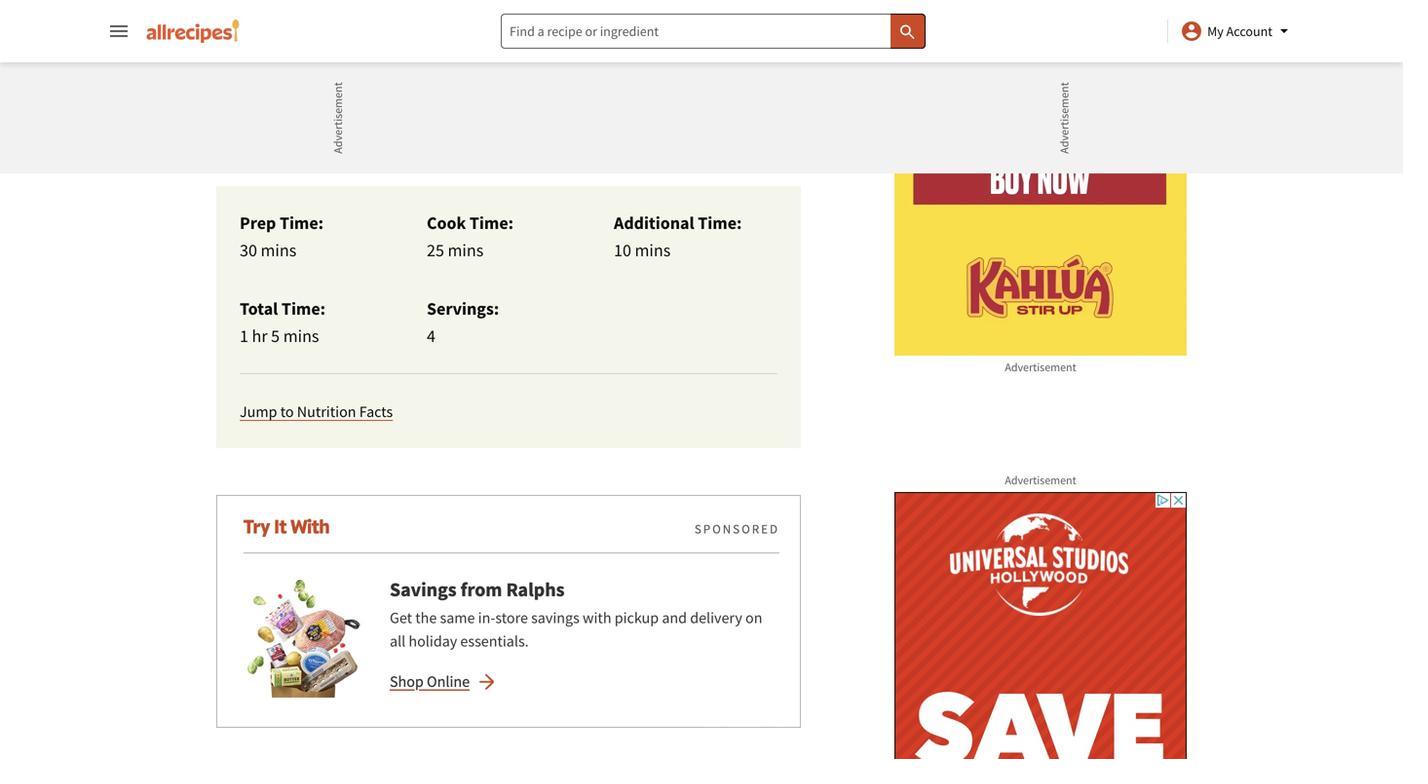 Task type: describe. For each thing, give the bounding box(es) containing it.
25
[[427, 240, 444, 261]]

cook
[[427, 212, 466, 234]]

30
[[240, 240, 257, 261]]

1
[[240, 325, 249, 347]]

time: for total time: 1 hr 5 mins
[[282, 298, 326, 320]]

10
[[614, 240, 632, 261]]

additional time: 10 mins
[[614, 212, 742, 261]]

my account button
[[1181, 19, 1296, 43]]

servings:
[[427, 298, 499, 320]]

mins inside total time: 1 hr 5 mins
[[283, 325, 319, 347]]

to
[[280, 402, 294, 422]]

facts
[[359, 402, 393, 422]]

time: for cook time: 25 mins
[[470, 212, 514, 234]]

servings: 4
[[427, 298, 499, 347]]

menu image
[[107, 19, 131, 43]]

caret_down image
[[1273, 19, 1296, 43]]

hr
[[252, 325, 268, 347]]

jump to nutrition facts
[[240, 402, 393, 422]]

total time: 1 hr 5 mins
[[240, 298, 326, 347]]

5
[[271, 325, 280, 347]]

my account
[[1208, 22, 1273, 40]]

time: for prep time: 30 mins
[[280, 212, 324, 234]]

home image
[[146, 19, 240, 43]]

4
[[427, 325, 436, 347]]

time: for additional time: 10 mins
[[698, 212, 742, 234]]



Task type: vqa. For each thing, say whether or not it's contained in the screenshot.
the : a couple teaspoons of cornstarch helps soak up any extra liquid and prevents weeping.
no



Task type: locate. For each thing, give the bounding box(es) containing it.
time: inside prep time: 30 mins
[[280, 212, 324, 234]]

my account banner
[[0, 0, 1404, 759]]

nutrition
[[297, 402, 356, 422]]

mins inside additional time: 10 mins
[[635, 240, 671, 261]]

mins
[[261, 240, 297, 261], [448, 240, 484, 261], [635, 240, 671, 261], [283, 325, 319, 347]]

mins inside prep time: 30 mins
[[261, 240, 297, 261]]

search image
[[898, 22, 918, 42]]

advertisement region
[[895, 0, 1187, 356], [347, 74, 1057, 162], [895, 492, 1187, 759], [216, 495, 801, 740]]

time: right cook
[[470, 212, 514, 234]]

mins for 30 mins
[[261, 240, 297, 261]]

prep time: 30 mins
[[240, 212, 324, 261]]

None search field
[[501, 14, 926, 49]]

mins inside cook time: 25 mins
[[448, 240, 484, 261]]

time: right "additional" on the left top of page
[[698, 212, 742, 234]]

time: inside cook time: 25 mins
[[470, 212, 514, 234]]

account image
[[1181, 19, 1204, 43]]

time: inside total time: 1 hr 5 mins
[[282, 298, 326, 320]]

mins right 25
[[448, 240, 484, 261]]

cook time: 25 mins
[[427, 212, 514, 261]]

my
[[1208, 22, 1224, 40]]

mins right the 5
[[283, 325, 319, 347]]

none search field inside the my account banner
[[501, 14, 926, 49]]

total
[[240, 298, 278, 320]]

prep
[[240, 212, 276, 234]]

additional
[[614, 212, 695, 234]]

time: right total
[[282, 298, 326, 320]]

mins for 10 mins
[[635, 240, 671, 261]]

time:
[[280, 212, 324, 234], [470, 212, 514, 234], [698, 212, 742, 234], [282, 298, 326, 320]]

jump
[[240, 402, 277, 422]]

mins right 30
[[261, 240, 297, 261]]

account
[[1227, 22, 1273, 40]]

time: right prep
[[280, 212, 324, 234]]

mins down "additional" on the left top of page
[[635, 240, 671, 261]]

Find a recipe or ingredient text field
[[501, 14, 926, 49]]

time: inside additional time: 10 mins
[[698, 212, 742, 234]]

mins for 25 mins
[[448, 240, 484, 261]]



